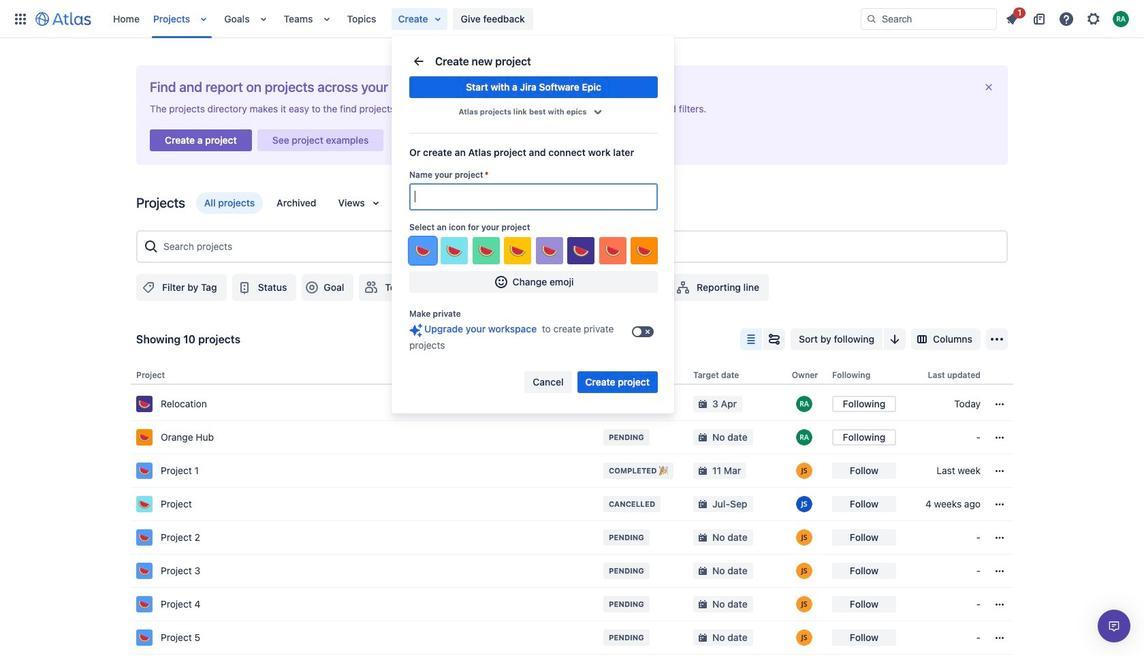 Task type: describe. For each thing, give the bounding box(es) containing it.
search image
[[867, 13, 878, 24]]

display as list image
[[744, 331, 760, 348]]

show more projects image
[[587, 101, 609, 123]]

display as timeline image
[[767, 331, 783, 348]]

tag image
[[140, 279, 157, 296]]

atlas paid feature image
[[408, 322, 425, 339]]

1 horizontal spatial list
[[1000, 5, 1137, 30]]

Search projects field
[[159, 234, 1002, 259]]

close banner image
[[984, 82, 995, 93]]



Task type: vqa. For each thing, say whether or not it's contained in the screenshot.
:watermelon: image
yes



Task type: locate. For each thing, give the bounding box(es) containing it.
help image
[[1059, 11, 1075, 27]]

list
[[106, 0, 861, 38], [1000, 5, 1137, 30]]

more options image
[[990, 331, 1006, 348]]

None search field
[[861, 8, 998, 30]]

list item up go back image
[[392, 8, 447, 30]]

Search field
[[861, 8, 998, 30]]

go back image
[[411, 53, 427, 70]]

0 horizontal spatial list item
[[392, 8, 447, 30]]

search projects image
[[143, 239, 159, 255]]

open intercom messenger image
[[1107, 618, 1123, 634]]

0 horizontal spatial list
[[106, 0, 861, 38]]

list item inside top element
[[392, 8, 447, 30]]

list item
[[1000, 5, 1026, 30], [392, 8, 447, 30]]

settings image
[[1086, 11, 1103, 27]]

notifications image
[[1004, 11, 1021, 27]]

switch to... image
[[12, 11, 29, 27]]

:watermelon: image
[[447, 243, 463, 259], [510, 243, 526, 259], [573, 243, 590, 259], [605, 243, 621, 259], [605, 243, 621, 259], [636, 243, 653, 259]]

account image
[[1114, 11, 1130, 27]]

1 horizontal spatial list item
[[1000, 5, 1026, 30]]

reverse sort order image
[[887, 331, 904, 348]]

:watermelon: image
[[415, 243, 431, 259], [415, 243, 431, 259], [447, 243, 463, 259], [478, 243, 495, 259], [478, 243, 495, 259], [510, 243, 526, 259], [542, 243, 558, 259], [542, 243, 558, 259], [573, 243, 590, 259], [636, 243, 653, 259]]

banner
[[0, 0, 1145, 38]]

status image
[[236, 279, 253, 296]]

None field
[[411, 185, 657, 209]]

following image
[[592, 279, 608, 296]]

group
[[525, 371, 658, 393]]

top element
[[8, 0, 861, 38]]

list item left the help image at the top right of the page
[[1000, 5, 1026, 30]]



